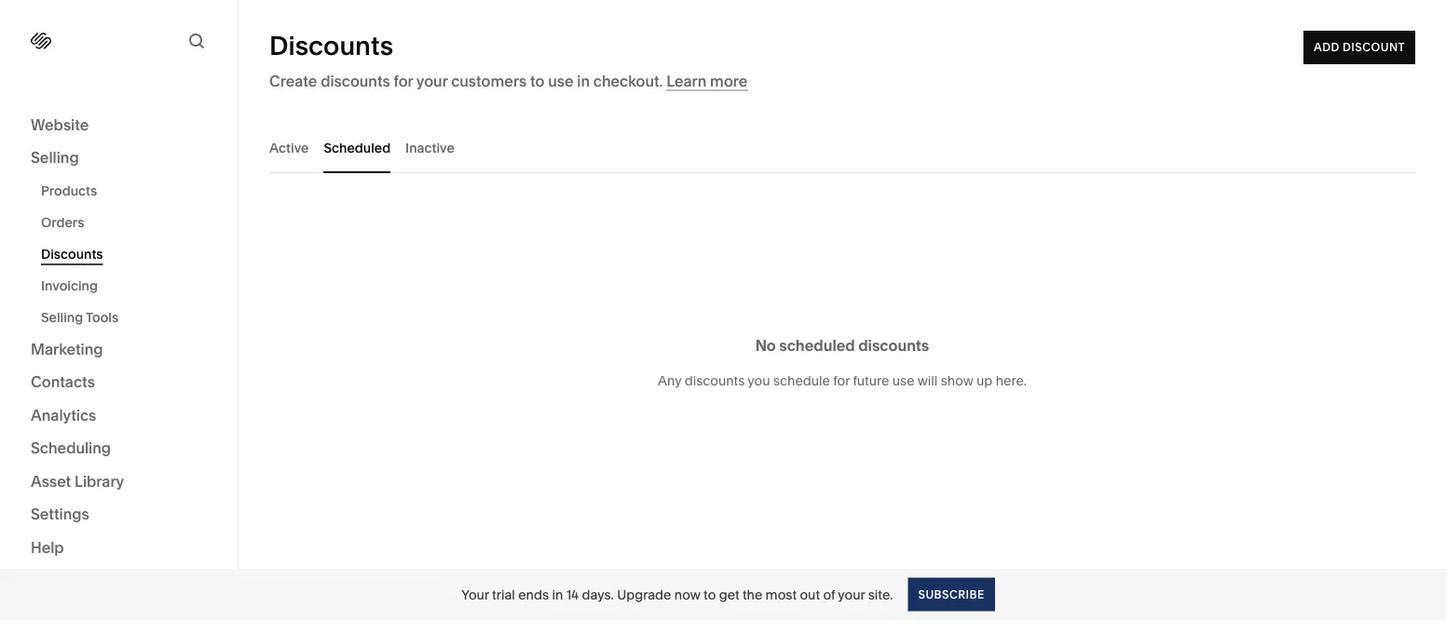 Task type: vqa. For each thing, say whether or not it's contained in the screenshot.
Discounts to the top
yes



Task type: locate. For each thing, give the bounding box(es) containing it.
1 horizontal spatial your
[[838, 587, 865, 603]]

discounts left you
[[685, 373, 745, 389]]

0 horizontal spatial for
[[394, 72, 413, 90]]

1 horizontal spatial for
[[834, 373, 850, 389]]

settings
[[31, 506, 89, 524]]

your right of
[[838, 587, 865, 603]]

in left 14
[[552, 587, 563, 603]]

you
[[748, 373, 770, 389]]

1 horizontal spatial use
[[893, 373, 915, 389]]

future
[[853, 373, 890, 389]]

tab list containing active
[[269, 122, 1416, 173]]

inactive button
[[406, 122, 455, 173]]

0 vertical spatial to
[[530, 72, 545, 90]]

your
[[462, 587, 489, 603]]

for up "inactive"
[[394, 72, 413, 90]]

use
[[548, 72, 574, 90], [893, 373, 915, 389]]

1 vertical spatial your
[[838, 587, 865, 603]]

0 vertical spatial discounts
[[321, 72, 390, 90]]

selling for selling tools
[[41, 310, 83, 326]]

learn more link
[[667, 72, 748, 91]]

any
[[658, 373, 682, 389]]

0 vertical spatial your
[[416, 72, 448, 90]]

0 horizontal spatial discounts
[[41, 247, 103, 262]]

selling link
[[31, 148, 207, 170]]

selling down website
[[31, 149, 79, 167]]

add discount
[[1314, 41, 1406, 54]]

ends
[[518, 587, 549, 603]]

tab list
[[269, 122, 1416, 173]]

show
[[941, 373, 974, 389]]

1 horizontal spatial discounts
[[269, 30, 393, 62]]

schedule
[[774, 373, 830, 389]]

selling
[[31, 149, 79, 167], [41, 310, 83, 326]]

selling for selling
[[31, 149, 79, 167]]

0 horizontal spatial to
[[530, 72, 545, 90]]

use left checkout.
[[548, 72, 574, 90]]

invoicing
[[41, 278, 98, 294]]

now
[[675, 587, 701, 603]]

1 horizontal spatial to
[[704, 587, 716, 603]]

1 vertical spatial in
[[552, 587, 563, 603]]

subscribe
[[919, 588, 985, 602]]

scheduled button
[[324, 122, 391, 173]]

1 vertical spatial discounts
[[859, 336, 930, 355]]

library
[[75, 473, 124, 491]]

in
[[577, 72, 590, 90], [552, 587, 563, 603]]

discounts link
[[41, 239, 217, 270]]

0 horizontal spatial discounts
[[321, 72, 390, 90]]

0 vertical spatial selling
[[31, 149, 79, 167]]

days.
[[582, 587, 614, 603]]

help
[[31, 539, 64, 557]]

your trial ends in 14 days. upgrade now to get the most out of your site.
[[462, 587, 893, 603]]

0 vertical spatial discounts
[[269, 30, 393, 62]]

2 horizontal spatial discounts
[[859, 336, 930, 355]]

discounts right create
[[321, 72, 390, 90]]

0 vertical spatial for
[[394, 72, 413, 90]]

0 horizontal spatial use
[[548, 72, 574, 90]]

1 vertical spatial discounts
[[41, 247, 103, 262]]

2 vertical spatial discounts
[[685, 373, 745, 389]]

1 vertical spatial selling
[[41, 310, 83, 326]]

1 vertical spatial use
[[893, 373, 915, 389]]

0 horizontal spatial in
[[552, 587, 563, 603]]

trial
[[492, 587, 515, 603]]

settings link
[[31, 505, 207, 527]]

customers
[[451, 72, 527, 90]]

discounts inside 'link'
[[41, 247, 103, 262]]

discounts
[[321, 72, 390, 90], [859, 336, 930, 355], [685, 373, 745, 389]]

to left get
[[704, 587, 716, 603]]

your left customers
[[416, 72, 448, 90]]

use for in
[[548, 72, 574, 90]]

discounts up invoicing
[[41, 247, 103, 262]]

your
[[416, 72, 448, 90], [838, 587, 865, 603]]

discounts up future on the right bottom of the page
[[859, 336, 930, 355]]

get
[[719, 587, 740, 603]]

contacts
[[31, 373, 95, 391]]

to
[[530, 72, 545, 90], [704, 587, 716, 603]]

14
[[566, 587, 579, 603]]

any discounts you schedule for future use will show up here.
[[658, 373, 1027, 389]]

in left checkout.
[[577, 72, 590, 90]]

to right customers
[[530, 72, 545, 90]]

add discount button
[[1304, 31, 1416, 64]]

discounts up create
[[269, 30, 393, 62]]

for left future on the right bottom of the page
[[834, 373, 850, 389]]

use left the will
[[893, 373, 915, 389]]

0 vertical spatial use
[[548, 72, 574, 90]]

discounts for your
[[321, 72, 390, 90]]

discounts
[[269, 30, 393, 62], [41, 247, 103, 262]]

invoicing link
[[41, 270, 217, 302]]

no scheduled discounts
[[756, 336, 930, 355]]

tools
[[86, 310, 119, 326]]

active button
[[269, 122, 309, 173]]

1 horizontal spatial in
[[577, 72, 590, 90]]

selling up marketing
[[41, 310, 83, 326]]

for
[[394, 72, 413, 90], [834, 373, 850, 389]]

use for will
[[893, 373, 915, 389]]

contacts link
[[31, 372, 207, 394]]

1 horizontal spatial discounts
[[685, 373, 745, 389]]



Task type: describe. For each thing, give the bounding box(es) containing it.
will
[[918, 373, 938, 389]]

help link
[[31, 538, 64, 558]]

checkout.
[[594, 72, 663, 90]]

create discounts for your customers to use in checkout. learn more
[[269, 72, 748, 90]]

scheduling
[[31, 439, 111, 458]]

discount
[[1343, 41, 1406, 54]]

asset
[[31, 473, 71, 491]]

subscribe button
[[908, 578, 995, 612]]

of
[[823, 587, 835, 603]]

scheduled
[[779, 336, 855, 355]]

products link
[[41, 175, 217, 207]]

create
[[269, 72, 317, 90]]

active
[[269, 140, 309, 156]]

out
[[800, 587, 820, 603]]

1 vertical spatial to
[[704, 587, 716, 603]]

learn
[[667, 72, 707, 90]]

orders
[[41, 215, 84, 231]]

scheduled
[[324, 140, 391, 156]]

0 vertical spatial in
[[577, 72, 590, 90]]

website link
[[31, 115, 207, 137]]

site.
[[868, 587, 893, 603]]

selling tools
[[41, 310, 119, 326]]

here.
[[996, 373, 1027, 389]]

up
[[977, 373, 993, 389]]

add
[[1314, 41, 1340, 54]]

analytics link
[[31, 405, 207, 427]]

0 horizontal spatial your
[[416, 72, 448, 90]]

marketing link
[[31, 339, 207, 361]]

1 vertical spatial for
[[834, 373, 850, 389]]

asset library link
[[31, 472, 207, 494]]

more
[[710, 72, 748, 90]]

no
[[756, 336, 776, 355]]

the
[[743, 587, 763, 603]]

scheduling link
[[31, 439, 207, 460]]

asset library
[[31, 473, 124, 491]]

analytics
[[31, 406, 96, 425]]

products
[[41, 183, 97, 199]]

website
[[31, 116, 89, 134]]

selling tools link
[[41, 302, 217, 334]]

inactive
[[406, 140, 455, 156]]

upgrade
[[617, 587, 672, 603]]

most
[[766, 587, 797, 603]]

discounts for schedule
[[685, 373, 745, 389]]

orders link
[[41, 207, 217, 239]]

marketing
[[31, 340, 103, 358]]



